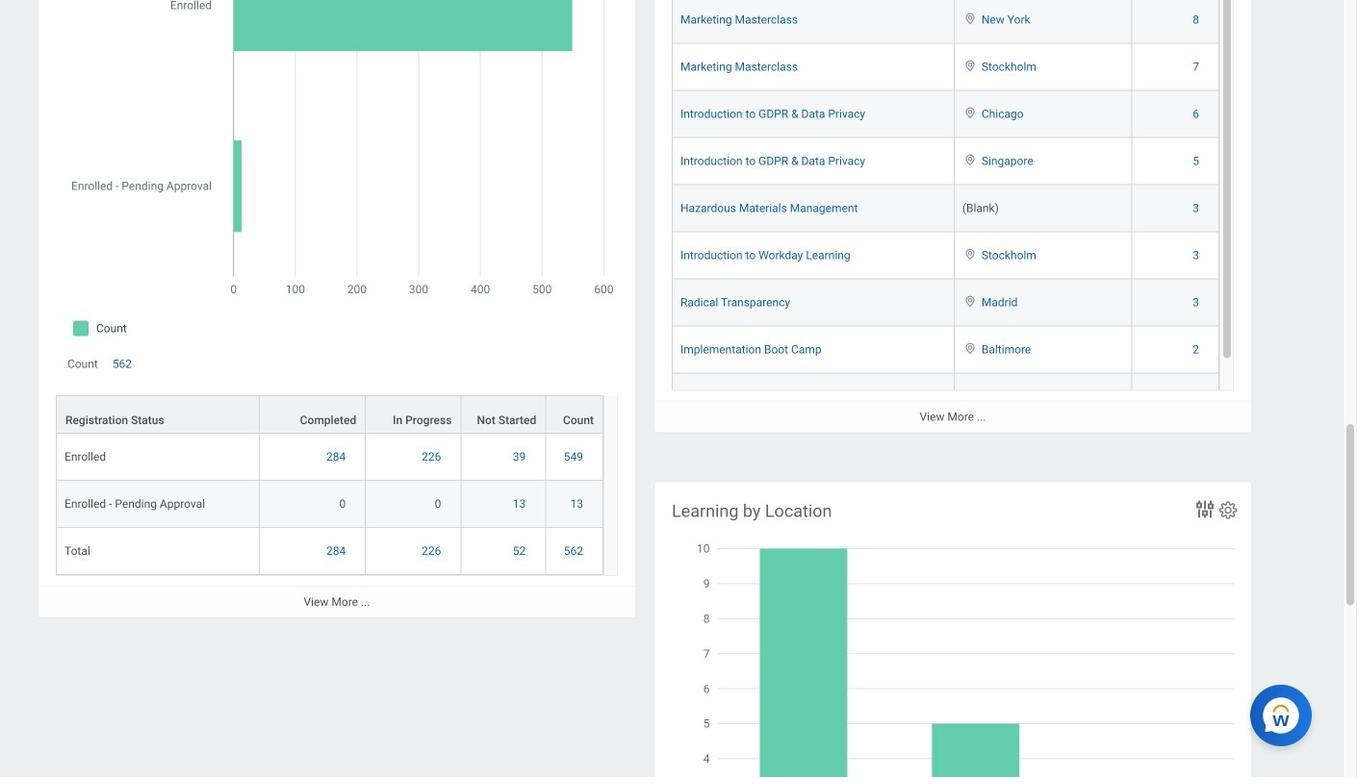 Task type: vqa. For each thing, say whether or not it's contained in the screenshot.
first location image from the bottom
yes



Task type: describe. For each thing, give the bounding box(es) containing it.
learning enrollment status element
[[39, 0, 635, 618]]

enrolled element
[[65, 446, 106, 464]]

learning by location element
[[655, 483, 1252, 778]]

6 location image from the top
[[963, 295, 978, 309]]

1 location image from the top
[[963, 12, 978, 26]]

3 location image from the top
[[963, 106, 978, 120]]

1 vertical spatial total element
[[65, 541, 90, 558]]

enrolled - pending approval element
[[65, 494, 205, 511]]

total element inside expression of interest in learning courses element
[[681, 387, 706, 404]]

2 location image from the top
[[963, 59, 978, 73]]



Task type: locate. For each thing, give the bounding box(es) containing it.
expression of interest in learning courses element
[[655, 0, 1252, 433]]

4 location image from the top
[[963, 154, 978, 167]]

count image
[[1140, 390, 1211, 405]]

location image
[[963, 12, 978, 26], [963, 59, 978, 73], [963, 106, 978, 120], [963, 154, 978, 167], [963, 248, 978, 261], [963, 295, 978, 309], [963, 342, 978, 356]]

row
[[672, 0, 1220, 44], [672, 44, 1220, 91], [672, 91, 1220, 138], [672, 138, 1220, 185], [672, 185, 1220, 233], [672, 233, 1220, 280], [672, 280, 1220, 327], [672, 327, 1220, 374], [672, 374, 1220, 421], [56, 395, 604, 434], [56, 434, 604, 481], [56, 481, 604, 528], [56, 528, 604, 575]]

0 vertical spatial total element
[[681, 387, 706, 404]]

5 location image from the top
[[963, 248, 978, 261]]

(blank) element
[[963, 198, 999, 215]]

7 location image from the top
[[963, 342, 978, 356]]

0 horizontal spatial total element
[[65, 541, 90, 558]]

total element
[[681, 387, 706, 404], [65, 541, 90, 558]]

1 horizontal spatial total element
[[681, 387, 706, 404]]



